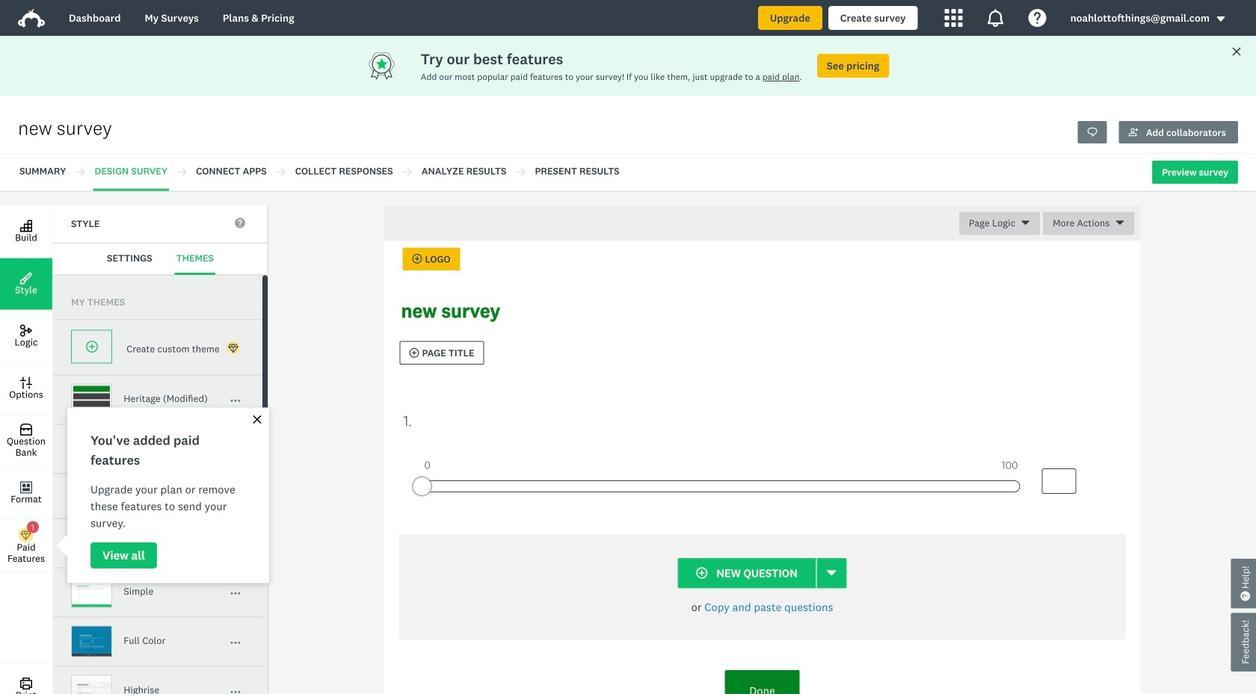 Task type: vqa. For each thing, say whether or not it's contained in the screenshot.
checkbox
no



Task type: locate. For each thing, give the bounding box(es) containing it.
Alternative input for slider question -  telephone field
[[1042, 469, 1076, 494]]

help icon image
[[1029, 9, 1047, 27]]

products icon image
[[945, 9, 963, 27], [987, 9, 1005, 27]]

0 horizontal spatial products icon image
[[945, 9, 963, 27]]

1 horizontal spatial products icon image
[[987, 9, 1005, 27]]

surveymonkey logo image
[[18, 9, 45, 28]]



Task type: describe. For each thing, give the bounding box(es) containing it.
rewards image
[[367, 51, 421, 81]]

2 products icon image from the left
[[987, 9, 1005, 27]]

1 products icon image from the left
[[945, 9, 963, 27]]

dropdown arrow image
[[1216, 14, 1226, 24]]



